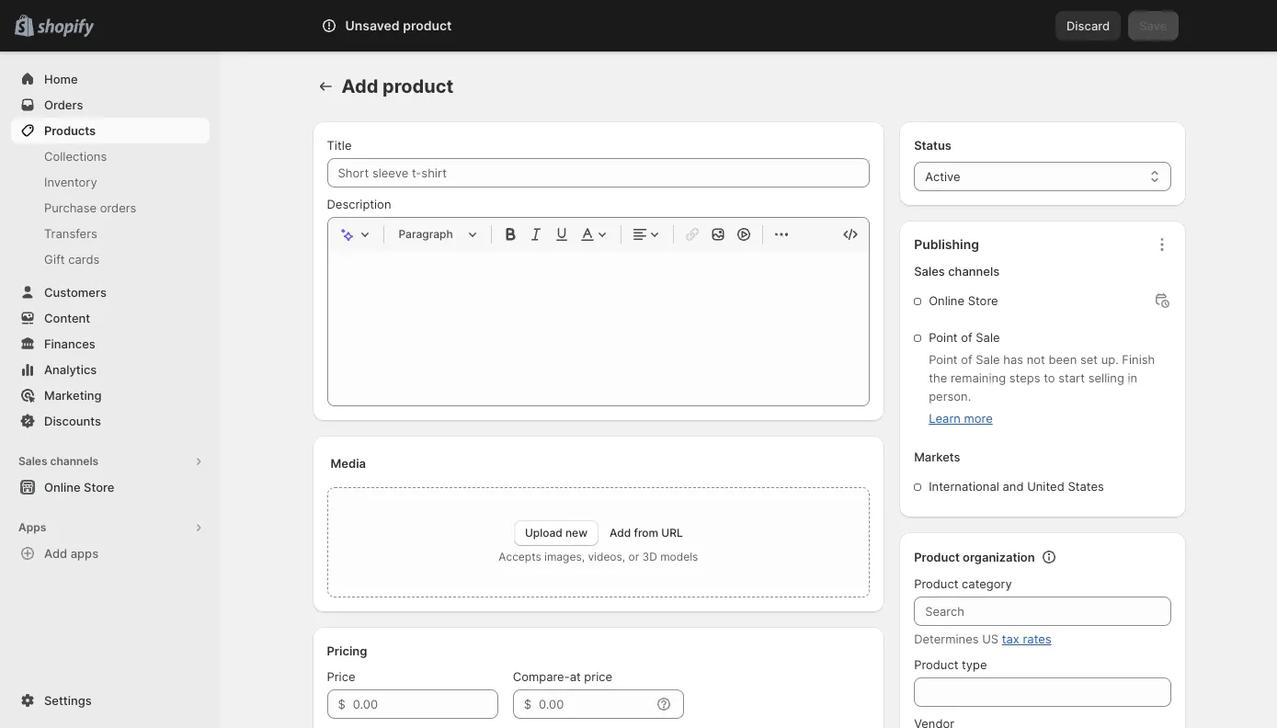 Task type: describe. For each thing, give the bounding box(es) containing it.
Product category text field
[[915, 597, 1172, 627]]

sale for point of sale
[[976, 330, 1001, 345]]

orders
[[44, 98, 83, 112]]

sales inside button
[[18, 454, 47, 468]]

images,
[[545, 550, 585, 564]]

inventory
[[44, 175, 97, 190]]

collections link
[[11, 144, 210, 169]]

and
[[1003, 479, 1024, 494]]

start
[[1059, 371, 1086, 385]]

Product type text field
[[915, 678, 1172, 707]]

analytics link
[[11, 357, 210, 383]]

unsaved product
[[345, 17, 452, 33]]

price
[[585, 670, 613, 684]]

search
[[403, 18, 442, 33]]

sales channels button
[[11, 449, 210, 475]]

marketing link
[[11, 383, 210, 408]]

discard button
[[1056, 11, 1122, 40]]

customers
[[44, 285, 107, 300]]

learn
[[929, 411, 961, 426]]

tax
[[1003, 632, 1020, 647]]

add apps
[[44, 546, 99, 561]]

product for add product
[[383, 75, 454, 98]]

save
[[1140, 18, 1168, 33]]

product for product organization
[[915, 550, 960, 565]]

determines
[[915, 632, 979, 647]]

add for add product
[[342, 75, 378, 98]]

set
[[1081, 352, 1098, 367]]

channels inside button
[[50, 454, 99, 468]]

accepts images, videos, or 3d models
[[499, 550, 699, 564]]

has
[[1004, 352, 1024, 367]]

paragraph button
[[391, 224, 483, 246]]

not
[[1027, 352, 1046, 367]]

of for point of sale has not been set up. finish the remaining steps to start selling in person. learn more
[[962, 352, 973, 367]]

point for point of sale
[[929, 330, 958, 345]]

media
[[331, 456, 366, 471]]

add for add from url
[[610, 526, 631, 540]]

videos,
[[588, 550, 626, 564]]

shopify image
[[37, 19, 94, 37]]

point for point of sale has not been set up. finish the remaining steps to start selling in person. learn more
[[929, 352, 958, 367]]

transfers
[[44, 226, 97, 241]]

settings link
[[11, 688, 210, 714]]

add from url button
[[610, 526, 683, 540]]

remaining
[[951, 371, 1007, 385]]

learn more link
[[929, 411, 993, 426]]

rates
[[1024, 632, 1052, 647]]

category
[[962, 577, 1013, 592]]

pricing
[[327, 644, 367, 659]]

product for product category
[[915, 577, 959, 592]]

states
[[1069, 479, 1105, 494]]

upload new button
[[514, 521, 599, 546]]

price
[[327, 670, 356, 684]]

add for add apps
[[44, 546, 67, 561]]

3d
[[643, 550, 658, 564]]

compare-
[[513, 670, 570, 684]]

orders link
[[11, 92, 210, 118]]

in
[[1128, 371, 1138, 385]]

settings
[[44, 694, 92, 708]]

new
[[566, 526, 588, 540]]

apps
[[71, 546, 99, 561]]

paragraph
[[399, 227, 453, 241]]

1 horizontal spatial sales
[[915, 264, 946, 279]]

discounts
[[44, 414, 101, 429]]

collections
[[44, 149, 107, 164]]

content
[[44, 311, 90, 326]]

person.
[[929, 389, 972, 404]]

organization
[[963, 550, 1036, 565]]

purchase orders
[[44, 201, 137, 215]]

up.
[[1102, 352, 1119, 367]]

been
[[1049, 352, 1078, 367]]

finish
[[1123, 352, 1156, 367]]

finances
[[44, 337, 95, 351]]

0 vertical spatial online
[[929, 293, 965, 308]]

product category
[[915, 577, 1013, 592]]

customers link
[[11, 280, 210, 305]]

publishing
[[915, 236, 980, 252]]

description
[[327, 197, 391, 212]]

products
[[44, 123, 96, 138]]

upload new
[[525, 526, 588, 540]]

to
[[1044, 371, 1056, 385]]

models
[[661, 550, 699, 564]]

purchase
[[44, 201, 97, 215]]

from
[[634, 526, 659, 540]]

steps
[[1010, 371, 1041, 385]]

markets
[[915, 450, 961, 465]]

sale for point of sale has not been set up. finish the remaining steps to start selling in person. learn more
[[976, 352, 1001, 367]]

online inside button
[[44, 480, 81, 495]]



Task type: vqa. For each thing, say whether or not it's contained in the screenshot.
THE SALES CHANNELS button
yes



Task type: locate. For each thing, give the bounding box(es) containing it.
add product
[[342, 75, 454, 98]]

2 sale from the top
[[976, 352, 1001, 367]]

2 $ from the left
[[524, 697, 532, 712]]

2 product from the top
[[915, 577, 959, 592]]

online up apps
[[44, 480, 81, 495]]

add apps button
[[11, 541, 210, 567]]

1 vertical spatial sale
[[976, 352, 1001, 367]]

0 vertical spatial product
[[403, 17, 452, 33]]

1 vertical spatial add
[[610, 526, 631, 540]]

add left apps
[[44, 546, 67, 561]]

store down sales channels button
[[84, 480, 114, 495]]

0 horizontal spatial store
[[84, 480, 114, 495]]

$ down compare-
[[524, 697, 532, 712]]

0 horizontal spatial online
[[44, 480, 81, 495]]

search button
[[372, 11, 906, 40]]

channels down publishing
[[949, 264, 1000, 279]]

point inside the point of sale has not been set up. finish the remaining steps to start selling in person. learn more
[[929, 352, 958, 367]]

1 horizontal spatial online store
[[929, 293, 999, 308]]

0 horizontal spatial add
[[44, 546, 67, 561]]

0 vertical spatial point
[[929, 330, 958, 345]]

0 vertical spatial sale
[[976, 330, 1001, 345]]

marketing
[[44, 388, 102, 403]]

transfers link
[[11, 221, 210, 247]]

active
[[926, 169, 961, 184]]

0 horizontal spatial channels
[[50, 454, 99, 468]]

online store link
[[11, 475, 210, 500]]

gift cards link
[[11, 247, 210, 272]]

home link
[[11, 66, 210, 92]]

$
[[338, 697, 346, 712], [524, 697, 532, 712]]

1 vertical spatial of
[[962, 352, 973, 367]]

$ down price on the bottom left of the page
[[338, 697, 346, 712]]

status
[[915, 138, 952, 153]]

2 point from the top
[[929, 352, 958, 367]]

1 vertical spatial point
[[929, 352, 958, 367]]

add inside button
[[44, 546, 67, 561]]

sales down publishing
[[915, 264, 946, 279]]

1 point from the top
[[929, 330, 958, 345]]

add
[[342, 75, 378, 98], [610, 526, 631, 540], [44, 546, 67, 561]]

0 vertical spatial add
[[342, 75, 378, 98]]

2 vertical spatial product
[[915, 658, 959, 673]]

upload
[[525, 526, 563, 540]]

gift cards
[[44, 252, 100, 267]]

0 horizontal spatial sales channels
[[18, 454, 99, 468]]

determines us tax rates
[[915, 632, 1052, 647]]

home
[[44, 72, 78, 86]]

1 horizontal spatial $
[[524, 697, 532, 712]]

1 vertical spatial online store
[[44, 480, 114, 495]]

2 horizontal spatial add
[[610, 526, 631, 540]]

content link
[[11, 305, 210, 331]]

1 of from the top
[[962, 330, 973, 345]]

sale
[[976, 330, 1001, 345], [976, 352, 1001, 367]]

or
[[629, 550, 640, 564]]

Compare-at price text field
[[539, 690, 651, 719]]

sales channels down "discounts" in the bottom of the page
[[18, 454, 99, 468]]

online
[[929, 293, 965, 308], [44, 480, 81, 495]]

online store inside button
[[44, 480, 114, 495]]

united
[[1028, 479, 1065, 494]]

Title text field
[[327, 158, 870, 188]]

1 vertical spatial sales
[[18, 454, 47, 468]]

1 vertical spatial sales channels
[[18, 454, 99, 468]]

add up title
[[342, 75, 378, 98]]

sales channels inside button
[[18, 454, 99, 468]]

add from url
[[610, 526, 683, 540]]

compare-at price
[[513, 670, 613, 684]]

0 horizontal spatial online store
[[44, 480, 114, 495]]

sale inside the point of sale has not been set up. finish the remaining steps to start selling in person. learn more
[[976, 352, 1001, 367]]

discounts link
[[11, 408, 210, 434]]

store
[[968, 293, 999, 308], [84, 480, 114, 495]]

point
[[929, 330, 958, 345], [929, 352, 958, 367]]

selling
[[1089, 371, 1125, 385]]

1 vertical spatial online
[[44, 480, 81, 495]]

title
[[327, 138, 352, 153]]

international
[[929, 479, 1000, 494]]

point of sale has not been set up. finish the remaining steps to start selling in person. learn more
[[929, 352, 1156, 426]]

online store down sales channels button
[[44, 480, 114, 495]]

international and united states
[[929, 479, 1105, 494]]

1 vertical spatial product
[[383, 75, 454, 98]]

save button
[[1129, 11, 1179, 40]]

3 product from the top
[[915, 658, 959, 673]]

channels down "discounts" in the bottom of the page
[[50, 454, 99, 468]]

more
[[965, 411, 993, 426]]

Price text field
[[353, 690, 498, 719]]

0 vertical spatial of
[[962, 330, 973, 345]]

1 horizontal spatial sales channels
[[915, 264, 1000, 279]]

0 vertical spatial product
[[915, 550, 960, 565]]

apps
[[18, 521, 46, 535]]

point of sale
[[929, 330, 1001, 345]]

1 product from the top
[[915, 550, 960, 565]]

$ for compare-at price
[[524, 697, 532, 712]]

online store up point of sale
[[929, 293, 999, 308]]

1 sale from the top
[[976, 330, 1001, 345]]

of
[[962, 330, 973, 345], [962, 352, 973, 367]]

1 vertical spatial store
[[84, 480, 114, 495]]

product for product type
[[915, 658, 959, 673]]

1 vertical spatial channels
[[50, 454, 99, 468]]

the
[[929, 371, 948, 385]]

product down search
[[383, 75, 454, 98]]

store inside button
[[84, 480, 114, 495]]

0 vertical spatial channels
[[949, 264, 1000, 279]]

$ for price
[[338, 697, 346, 712]]

accepts
[[499, 550, 542, 564]]

type
[[962, 658, 988, 673]]

sales down "discounts" in the bottom of the page
[[18, 454, 47, 468]]

1 horizontal spatial online
[[929, 293, 965, 308]]

analytics
[[44, 362, 97, 377]]

product down determines
[[915, 658, 959, 673]]

discard
[[1067, 18, 1111, 33]]

add left the from
[[610, 526, 631, 540]]

online store button
[[0, 475, 221, 500]]

product for unsaved product
[[403, 17, 452, 33]]

product organization
[[915, 550, 1036, 565]]

gift
[[44, 252, 65, 267]]

product type
[[915, 658, 988, 673]]

tax rates link
[[1003, 632, 1052, 647]]

finances link
[[11, 331, 210, 357]]

1 vertical spatial product
[[915, 577, 959, 592]]

apps button
[[11, 515, 210, 541]]

0 vertical spatial sales channels
[[915, 264, 1000, 279]]

0 horizontal spatial sales
[[18, 454, 47, 468]]

1 horizontal spatial add
[[342, 75, 378, 98]]

product right unsaved at the left top of the page
[[403, 17, 452, 33]]

channels
[[949, 264, 1000, 279], [50, 454, 99, 468]]

0 vertical spatial store
[[968, 293, 999, 308]]

0 vertical spatial sales
[[915, 264, 946, 279]]

1 horizontal spatial channels
[[949, 264, 1000, 279]]

0 horizontal spatial $
[[338, 697, 346, 712]]

1 $ from the left
[[338, 697, 346, 712]]

products link
[[11, 118, 210, 144]]

store up point of sale
[[968, 293, 999, 308]]

sales channels down publishing
[[915, 264, 1000, 279]]

of inside the point of sale has not been set up. finish the remaining steps to start selling in person. learn more
[[962, 352, 973, 367]]

2 of from the top
[[962, 352, 973, 367]]

1 horizontal spatial store
[[968, 293, 999, 308]]

online store
[[929, 293, 999, 308], [44, 480, 114, 495]]

sales channels
[[915, 264, 1000, 279], [18, 454, 99, 468]]

at
[[570, 670, 581, 684]]

cards
[[68, 252, 100, 267]]

2 vertical spatial add
[[44, 546, 67, 561]]

product up product category
[[915, 550, 960, 565]]

0 vertical spatial online store
[[929, 293, 999, 308]]

of for point of sale
[[962, 330, 973, 345]]

product down product organization
[[915, 577, 959, 592]]

sales
[[915, 264, 946, 279], [18, 454, 47, 468]]

online up point of sale
[[929, 293, 965, 308]]

purchase orders link
[[11, 195, 210, 221]]

url
[[662, 526, 683, 540]]



